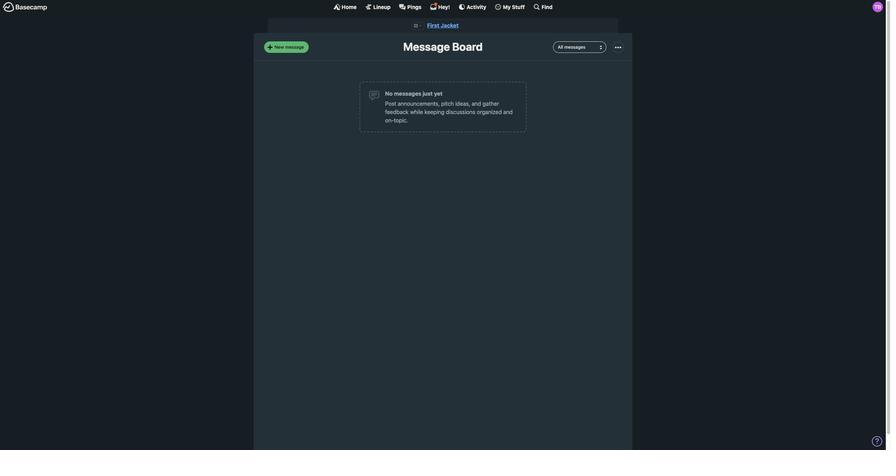 Task type: describe. For each thing, give the bounding box(es) containing it.
hey! button
[[430, 2, 450, 10]]

while
[[410, 109, 423, 115]]

new message link
[[264, 42, 309, 53]]

tyler black image
[[873, 2, 884, 12]]

first jacket
[[427, 22, 459, 29]]

message board
[[404, 40, 483, 53]]

0 horizontal spatial and
[[472, 101, 482, 107]]

pings
[[408, 4, 422, 10]]

topic.
[[394, 117, 408, 124]]

on-
[[385, 117, 394, 124]]

keeping
[[425, 109, 445, 115]]

new message
[[275, 44, 304, 50]]

stuff
[[512, 4, 525, 10]]

my stuff
[[503, 4, 525, 10]]

yet
[[434, 90, 443, 97]]

pings button
[[399, 3, 422, 10]]

hey!
[[439, 4, 450, 10]]

just
[[423, 90, 433, 97]]

organized
[[477, 109, 502, 115]]

no messages just yet
[[385, 90, 443, 97]]

messages
[[394, 90, 422, 97]]

lineup
[[374, 4, 391, 10]]

message
[[404, 40, 450, 53]]



Task type: locate. For each thing, give the bounding box(es) containing it.
home link
[[334, 3, 357, 10]]

1 vertical spatial and
[[504, 109, 513, 115]]

find
[[542, 4, 553, 10]]

announcements,
[[398, 101, 440, 107]]

message
[[285, 44, 304, 50]]

main element
[[0, 0, 887, 14]]

first
[[427, 22, 440, 29]]

0 vertical spatial and
[[472, 101, 482, 107]]

feedback
[[385, 109, 409, 115]]

new
[[275, 44, 284, 50]]

first jacket link
[[427, 22, 459, 29]]

board
[[452, 40, 483, 53]]

post announcements, pitch ideas, and gather feedback while keeping discussions organized and on-topic.
[[385, 101, 513, 124]]

pitch
[[442, 101, 454, 107]]

my stuff button
[[495, 3, 525, 10]]

discussions
[[446, 109, 476, 115]]

my
[[503, 4, 511, 10]]

and right "ideas,"
[[472, 101, 482, 107]]

and right organized on the right top of the page
[[504, 109, 513, 115]]

1 horizontal spatial and
[[504, 109, 513, 115]]

jacket
[[441, 22, 459, 29]]

ideas,
[[456, 101, 471, 107]]

home
[[342, 4, 357, 10]]

activity link
[[459, 3, 487, 10]]

post
[[385, 101, 397, 107]]

lineup link
[[365, 3, 391, 10]]

no
[[385, 90, 393, 97]]

switch accounts image
[[3, 2, 47, 13]]

and
[[472, 101, 482, 107], [504, 109, 513, 115]]

gather
[[483, 101, 499, 107]]

find button
[[534, 3, 553, 10]]

activity
[[467, 4, 487, 10]]



Task type: vqa. For each thing, say whether or not it's contained in the screenshot.
jared davis 'image'
no



